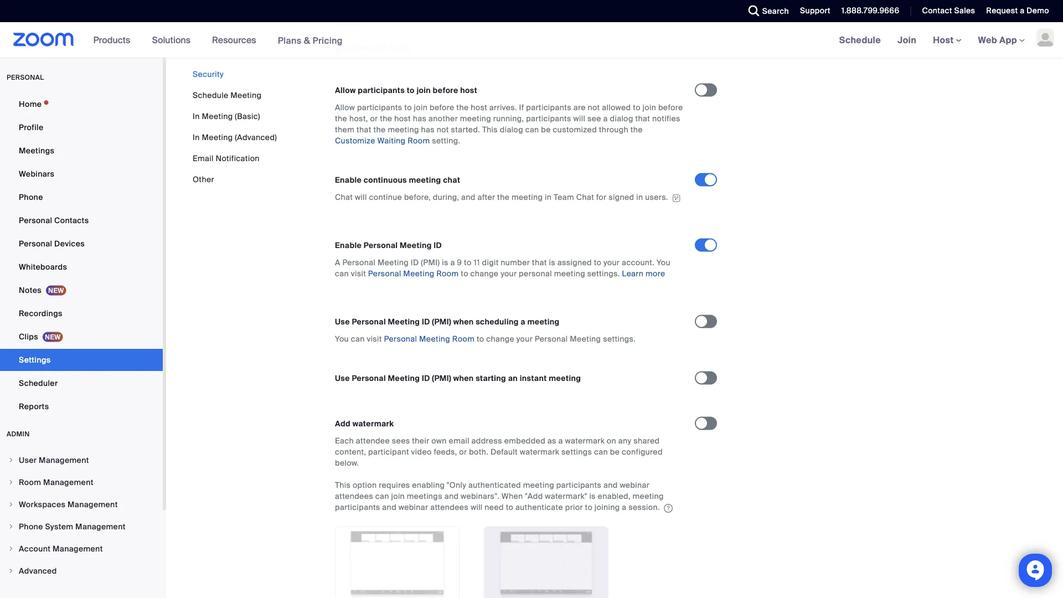 Task type: vqa. For each thing, say whether or not it's contained in the screenshot.
the topmost The Or
yes



Task type: locate. For each thing, give the bounding box(es) containing it.
joining
[[595, 503, 620, 513]]

management for room management
[[43, 477, 94, 488]]

email
[[193, 153, 214, 163]]

in
[[545, 192, 552, 203], [637, 192, 643, 203]]

room down user
[[19, 477, 41, 488]]

1 vertical spatial enable
[[335, 240, 362, 251]]

meetings navigation
[[831, 22, 1064, 58]]

users.
[[646, 192, 669, 203]]

host up the 'started.'
[[461, 85, 478, 96]]

1 vertical spatial host
[[471, 103, 488, 113]]

allow inside allow participants to join before the host arrives. if participants are not allowed to join before the host, or the host has another meeting running, participants will see a dialog that notifies them that the meeting has not started. this dialog can be customized through the customize waiting room setting.
[[335, 103, 355, 113]]

right image left user
[[8, 457, 14, 464]]

to right '9'
[[464, 258, 472, 268]]

you
[[657, 258, 671, 268], [335, 334, 349, 344]]

right image inside phone system management menu item
[[8, 524, 14, 530]]

change down scheduling
[[487, 334, 515, 344]]

1 vertical spatial that
[[357, 125, 372, 135]]

in up email
[[193, 132, 200, 142]]

enable left "continuous" in the left top of the page
[[335, 175, 362, 185]]

your down scheduling
[[517, 334, 533, 344]]

1 vertical spatial dialog
[[500, 125, 524, 135]]

or inside each attendee sees their own email address embedded as a watermark on any shared content, participant video feeds, or both. default watermark settings can be configured below.
[[459, 447, 467, 457]]

dialog
[[610, 114, 634, 124], [500, 125, 524, 135]]

resources
[[212, 34, 256, 46]]

add watermark
[[335, 419, 394, 429]]

solutions
[[152, 34, 191, 46]]

in down schedule meeting link at top left
[[193, 111, 200, 121]]

2 chat from the left
[[577, 192, 595, 203]]

has left another at the top of page
[[413, 114, 427, 124]]

2 right image from the top
[[8, 479, 14, 486]]

plans & pricing link
[[278, 34, 343, 46], [278, 34, 343, 46]]

a left demo at the top right of page
[[1021, 6, 1025, 16]]

0 horizontal spatial is
[[442, 258, 449, 268]]

right image for phone
[[8, 524, 14, 530]]

0 vertical spatial visit
[[351, 269, 366, 279]]

1 use from the top
[[335, 317, 350, 327]]

management inside 'menu item'
[[39, 455, 89, 465]]

dialog down running,
[[500, 125, 524, 135]]

you inside you can visit
[[657, 258, 671, 268]]

feeds,
[[434, 447, 457, 457]]

room management menu item
[[0, 472, 163, 493]]

search button
[[741, 0, 792, 22]]

1 horizontal spatial chat
[[577, 192, 595, 203]]

2 right image from the top
[[8, 524, 14, 530]]

schedule inside meetings navigation
[[840, 34, 882, 46]]

2 in from the top
[[193, 132, 200, 142]]

0 horizontal spatial schedule
[[193, 90, 229, 100]]

or down the email at the left of page
[[459, 447, 467, 457]]

right image inside account management menu item
[[8, 546, 14, 552]]

management inside menu item
[[43, 477, 94, 488]]

1 vertical spatial change
[[487, 334, 515, 344]]

0 horizontal spatial not
[[437, 125, 449, 135]]

right image left the system
[[8, 524, 14, 530]]

right image
[[8, 501, 14, 508], [8, 524, 14, 530], [8, 546, 14, 552], [8, 568, 14, 575]]

1 horizontal spatial visit
[[367, 334, 382, 344]]

customize waiting room link
[[335, 136, 430, 146]]

you for you can visit
[[657, 258, 671, 268]]

right image for user management
[[8, 457, 14, 464]]

1 right image from the top
[[8, 501, 14, 508]]

personal devices
[[19, 239, 85, 249]]

1 in from the top
[[193, 111, 200, 121]]

audio
[[389, 43, 410, 53]]

settings
[[19, 355, 51, 365]]

3 right image from the top
[[8, 546, 14, 552]]

is up the personal at the top of the page
[[549, 258, 556, 268]]

schedule for schedule
[[840, 34, 882, 46]]

schedule link
[[831, 22, 890, 58]]

be inside allow participants to join before the host arrives. if participants are not allowed to join before the host, or the host has another meeting running, participants will see a dialog that notifies them that the meeting has not started. this dialog can be customized through the customize waiting room setting.
[[541, 125, 551, 135]]

0 horizontal spatial this
[[335, 480, 351, 491]]

0 horizontal spatial will
[[355, 192, 367, 203]]

in meeting (advanced)
[[193, 132, 277, 142]]

be down on
[[610, 447, 620, 457]]

your down the "number"
[[501, 269, 517, 279]]

0 vertical spatial be
[[541, 125, 551, 135]]

a
[[1021, 6, 1025, 16], [604, 114, 608, 124], [451, 258, 455, 268], [521, 317, 526, 327], [559, 436, 563, 446], [622, 503, 627, 513]]

2 use from the top
[[335, 373, 350, 384]]

before for the
[[430, 103, 455, 113]]

enable for enable personal meeting id
[[335, 240, 362, 251]]

or inside allow participants to join before the host arrives. if participants are not allowed to join before the host, or the host has another meeting running, participants will see a dialog that notifies them that the meeting has not started. this dialog can be customized through the customize waiting room setting.
[[370, 114, 378, 124]]

need
[[485, 503, 504, 513]]

phone down webinars
[[19, 192, 43, 202]]

embedded
[[505, 436, 546, 446]]

id for scheduling
[[422, 317, 430, 327]]

to right the assigned
[[594, 258, 602, 268]]

phone inside menu item
[[19, 522, 43, 532]]

change down digit
[[471, 269, 499, 279]]

0 vertical spatial or
[[370, 114, 378, 124]]

attendees down "only
[[431, 503, 469, 513]]

requires
[[379, 480, 410, 491]]

right image
[[8, 457, 14, 464], [8, 479, 14, 486]]

room right waiting
[[408, 136, 430, 146]]

schedule down security on the left top of the page
[[193, 90, 229, 100]]

phone for phone system management
[[19, 522, 43, 532]]

admin
[[7, 430, 30, 439]]

0 vertical spatial schedule
[[840, 34, 882, 46]]

enable up a on the left top of the page
[[335, 240, 362, 251]]

0 horizontal spatial chat
[[335, 192, 353, 203]]

personal meeting room link down use personal meeting id (pmi) when scheduling a meeting
[[384, 334, 475, 344]]

1 phone from the top
[[19, 192, 43, 202]]

meeting up the 'started.'
[[460, 114, 491, 124]]

host
[[461, 85, 478, 96], [471, 103, 488, 113], [395, 114, 411, 124]]

1.888.799.9666 button up schedule link
[[842, 6, 900, 16]]

0 horizontal spatial watermark
[[353, 419, 394, 429]]

schedule meeting link
[[193, 90, 262, 100]]

shared
[[634, 436, 660, 446]]

1 horizontal spatial be
[[610, 447, 620, 457]]

will down are
[[574, 114, 586, 124]]

add
[[335, 419, 351, 429]]

1 horizontal spatial schedule
[[840, 34, 882, 46]]

signed
[[609, 192, 635, 203]]

dialog down allowed
[[610, 114, 634, 124]]

0 horizontal spatial attendees
[[335, 491, 373, 502]]

personal inside 'link'
[[19, 239, 52, 249]]

participant
[[368, 447, 409, 457]]

1 vertical spatial your
[[501, 269, 517, 279]]

watermark up settings
[[565, 436, 605, 446]]

will for are
[[574, 114, 586, 124]]

will inside this option requires enabling "only authenticated meeting participants and webinar attendees can join meetings and webinars". when "add watermark" is enabled, meeting participants and webinar attendees will need to authenticate prior to joining a session.
[[471, 503, 483, 513]]

management for account management
[[53, 544, 103, 554]]

1 when from the top
[[454, 317, 474, 327]]

0 vertical spatial (pmi)
[[421, 258, 440, 268]]

(advanced)
[[235, 132, 277, 142]]

to down scheduling
[[477, 334, 485, 344]]

"add
[[525, 491, 543, 502]]

each
[[335, 436, 354, 446]]

to down '9'
[[461, 269, 469, 279]]

1 vertical spatial in
[[193, 132, 200, 142]]

a inside allow participants to join before the host arrives. if participants are not allowed to join before the host, or the host has another meeting running, participants will see a dialog that notifies them that the meeting has not started. this dialog can be customized through the customize waiting room setting.
[[604, 114, 608, 124]]

right image inside workspaces management menu item
[[8, 501, 14, 508]]

1 vertical spatial use
[[335, 373, 350, 384]]

this left option
[[335, 480, 351, 491]]

when up you can visit personal meeting room to change your personal meeting settings. at the bottom of page
[[454, 317, 474, 327]]

your left account.
[[604, 258, 620, 268]]

during,
[[433, 192, 459, 203]]

a left '9'
[[451, 258, 455, 268]]

id
[[434, 240, 442, 251], [411, 258, 419, 268], [422, 317, 430, 327], [422, 373, 430, 384]]

0 vertical spatial not
[[588, 103, 600, 113]]

1 vertical spatial visit
[[367, 334, 382, 344]]

you for you can visit personal meeting room to change your personal meeting settings.
[[335, 334, 349, 344]]

phone link
[[0, 186, 163, 208]]

1 vertical spatial be
[[610, 447, 620, 457]]

settings link
[[0, 349, 163, 371]]

1 vertical spatial not
[[437, 125, 449, 135]]

use for use personal meeting id (pmi) when scheduling a meeting
[[335, 317, 350, 327]]

not
[[588, 103, 600, 113], [437, 125, 449, 135]]

1 horizontal spatial in
[[637, 192, 643, 203]]

right image for account
[[8, 546, 14, 552]]

can inside this option requires enabling "only authenticated meeting participants and webinar attendees can join meetings and webinars". when "add watermark" is enabled, meeting participants and webinar attendees will need to authenticate prior to joining a session.
[[376, 491, 389, 502]]

1 vertical spatial schedule
[[193, 90, 229, 100]]

meeting up waiting
[[388, 125, 419, 135]]

2 horizontal spatial will
[[574, 114, 586, 124]]

security
[[193, 69, 224, 79]]

or
[[370, 114, 378, 124], [459, 447, 467, 457]]

right image inside room management menu item
[[8, 479, 14, 486]]

application
[[335, 436, 685, 513]]

whiteboards
[[19, 262, 67, 272]]

meeting left team
[[512, 192, 543, 203]]

2 vertical spatial watermark
[[520, 447, 560, 457]]

(pmi) up you can visit personal meeting room to change your personal meeting settings. at the bottom of page
[[432, 317, 452, 327]]

a right as on the bottom right of page
[[559, 436, 563, 446]]

personal devices link
[[0, 233, 163, 255]]

phone up account
[[19, 522, 43, 532]]

2 vertical spatial (pmi)
[[432, 373, 452, 384]]

0 vertical spatial right image
[[8, 457, 14, 464]]

meetings
[[19, 145, 54, 156]]

watermark"
[[545, 491, 588, 502]]

(pmi) left starting
[[432, 373, 452, 384]]

scheduler link
[[0, 372, 163, 394]]

join down allow participants to join before host
[[414, 103, 428, 113]]

the
[[457, 103, 469, 113], [335, 114, 347, 124], [380, 114, 392, 124], [374, 125, 386, 135], [631, 125, 643, 135], [498, 192, 510, 203]]

room inside menu item
[[19, 477, 41, 488]]

will down 'webinars".'
[[471, 503, 483, 513]]

id for a
[[411, 258, 419, 268]]

0 vertical spatial use
[[335, 317, 350, 327]]

in left users.
[[637, 192, 643, 203]]

2 vertical spatial will
[[471, 503, 483, 513]]

not up the see
[[588, 103, 600, 113]]

and left after
[[462, 192, 476, 203]]

0 vertical spatial attendees
[[335, 491, 373, 502]]

1 vertical spatial phone
[[19, 522, 43, 532]]

1 vertical spatial you
[[335, 334, 349, 344]]

schedule down 1.888.799.9666
[[840, 34, 882, 46]]

1 horizontal spatial dialog
[[610, 114, 634, 124]]

webinar down meetings
[[399, 503, 429, 513]]

0 horizontal spatial visit
[[351, 269, 366, 279]]

0 vertical spatial personal meeting room link
[[368, 269, 459, 279]]

phone system management
[[19, 522, 126, 532]]

right image left "advanced"
[[8, 568, 14, 575]]

1 right image from the top
[[8, 457, 14, 464]]

user management
[[19, 455, 89, 465]]

0 horizontal spatial you
[[335, 334, 349, 344]]

2 when from the top
[[454, 373, 474, 384]]

1 vertical spatial personal meeting room link
[[384, 334, 475, 344]]

None radio
[[484, 527, 609, 598]]

in for in meeting (basic)
[[193, 111, 200, 121]]

will inside allow participants to join before the host arrives. if participants are not allowed to join before the host, or the host has another meeting running, participants will see a dialog that notifies them that the meeting has not started. this dialog can be customized through the customize waiting room setting.
[[574, 114, 586, 124]]

host left arrives.
[[471, 103, 488, 113]]

2 horizontal spatial watermark
[[565, 436, 605, 446]]

2 enable from the top
[[335, 240, 362, 251]]

resources button
[[212, 22, 261, 58]]

visit inside you can visit
[[351, 269, 366, 279]]

0 vertical spatial you
[[657, 258, 671, 268]]

1 vertical spatial webinar
[[399, 503, 429, 513]]

plans
[[278, 34, 302, 46]]

banner
[[0, 22, 1064, 58]]

1 horizontal spatial will
[[471, 503, 483, 513]]

management down phone system management menu item
[[53, 544, 103, 554]]

1 vertical spatial or
[[459, 447, 467, 457]]

schedule for schedule meeting
[[193, 90, 229, 100]]

watermark up attendee
[[353, 419, 394, 429]]

join down requires
[[391, 491, 405, 502]]

2 horizontal spatial is
[[590, 491, 596, 502]]

that
[[636, 114, 651, 124], [357, 125, 372, 135], [532, 258, 547, 268]]

0 vertical spatial allow
[[335, 85, 356, 96]]

0 vertical spatial webinar
[[620, 480, 650, 491]]

or for feeds,
[[459, 447, 467, 457]]

when left starting
[[454, 373, 474, 384]]

meeting
[[460, 114, 491, 124], [388, 125, 419, 135], [409, 175, 441, 185], [512, 192, 543, 203], [554, 269, 586, 279], [528, 317, 560, 327], [549, 373, 581, 384], [523, 480, 555, 491], [633, 491, 664, 502]]

1 allow from the top
[[335, 85, 356, 96]]

None radio
[[335, 527, 460, 598]]

advanced
[[19, 566, 57, 576]]

phone inside the personal menu menu
[[19, 192, 43, 202]]

will
[[574, 114, 586, 124], [355, 192, 367, 203], [471, 503, 483, 513]]

1 vertical spatial right image
[[8, 479, 14, 486]]

2 horizontal spatial that
[[636, 114, 651, 124]]

1 horizontal spatial that
[[532, 258, 547, 268]]

0 vertical spatial will
[[574, 114, 586, 124]]

right image inside user management 'menu item'
[[8, 457, 14, 464]]

0 horizontal spatial in
[[545, 192, 552, 203]]

watermark down as on the bottom right of page
[[520, 447, 560, 457]]

(pmi) for starting
[[432, 373, 452, 384]]

content,
[[335, 447, 366, 457]]

a inside this option requires enabling "only authenticated meeting participants and webinar attendees can join meetings and webinars". when "add watermark" is enabled, meeting participants and webinar attendees will need to authenticate prior to joining a session.
[[622, 503, 627, 513]]

sees
[[392, 436, 410, 446]]

room
[[408, 136, 430, 146], [437, 269, 459, 279], [453, 334, 475, 344], [19, 477, 41, 488]]

join inside this option requires enabling "only authenticated meeting participants and webinar attendees can join meetings and webinars". when "add watermark" is enabled, meeting participants and webinar attendees will need to authenticate prior to joining a session.
[[391, 491, 405, 502]]

email
[[449, 436, 470, 446]]

1 vertical spatial when
[[454, 373, 474, 384]]

room down use personal meeting id (pmi) when scheduling a meeting
[[453, 334, 475, 344]]

that down host,
[[357, 125, 372, 135]]

2 allow from the top
[[335, 103, 355, 113]]

personal
[[519, 269, 552, 279]]

advanced menu item
[[0, 561, 163, 582]]

to down audio
[[407, 85, 415, 96]]

settings.
[[588, 269, 620, 279], [603, 334, 636, 344]]

chat
[[335, 192, 353, 203], [577, 192, 595, 203]]

1 enable from the top
[[335, 175, 362, 185]]

change
[[471, 269, 499, 279], [487, 334, 515, 344]]

(pmi) left '9'
[[421, 258, 440, 268]]

2 vertical spatial that
[[532, 258, 547, 268]]

attendee
[[356, 436, 390, 446]]

banner containing products
[[0, 22, 1064, 58]]

chat left for
[[577, 192, 595, 203]]

a right scheduling
[[521, 317, 526, 327]]

1 vertical spatial will
[[355, 192, 367, 203]]

0 horizontal spatial or
[[370, 114, 378, 124]]

1 horizontal spatial this
[[483, 125, 498, 135]]

you can visit
[[335, 258, 671, 279]]

0 vertical spatial in
[[193, 111, 200, 121]]

0 vertical spatial phone
[[19, 192, 43, 202]]

search
[[763, 6, 790, 16]]

to right allowed
[[633, 103, 641, 113]]

webinars
[[19, 169, 54, 179]]

can inside allow participants to join before the host arrives. if participants are not allowed to join before the host, or the host has another meeting running, participants will see a dialog that notifies them that the meeting has not started. this dialog can be customized through the customize waiting room setting.
[[526, 125, 539, 135]]

0 vertical spatial enable
[[335, 175, 362, 185]]

not down another at the top of page
[[437, 125, 449, 135]]

0 vertical spatial this
[[483, 125, 498, 135]]

be inside each attendee sees their own email address embedded as a watermark on any shared content, participant video feeds, or both. default watermark settings can be configured below.
[[610, 447, 620, 457]]

has
[[413, 114, 427, 124], [421, 125, 435, 135]]

host up waiting
[[395, 114, 411, 124]]

1 vertical spatial this
[[335, 480, 351, 491]]

default
[[491, 447, 518, 457]]

watermark
[[353, 419, 394, 429], [565, 436, 605, 446], [520, 447, 560, 457]]

be left customized
[[541, 125, 551, 135]]

profile picture image
[[1037, 29, 1055, 47]]

management up room management
[[39, 455, 89, 465]]

management up workspaces management
[[43, 477, 94, 488]]

that up the personal at the top of the page
[[532, 258, 547, 268]]

11
[[474, 258, 480, 268]]

webinars link
[[0, 163, 163, 185]]

menu bar
[[193, 69, 277, 185]]

this inside allow participants to join before the host arrives. if participants are not allowed to join before the host, or the host has another meeting running, participants will see a dialog that notifies them that the meeting has not started. this dialog can be customized through the customize waiting room setting.
[[483, 125, 498, 135]]

when
[[454, 317, 474, 327], [454, 373, 474, 384]]

a inside each attendee sees their own email address embedded as a watermark on any shared content, participant video feeds, or both. default watermark settings can be configured below.
[[559, 436, 563, 446]]

2 phone from the top
[[19, 522, 43, 532]]

management down room management menu item
[[68, 499, 118, 510]]

0 horizontal spatial be
[[541, 125, 551, 135]]

visit for you can visit
[[351, 269, 366, 279]]

0 vertical spatial when
[[454, 317, 474, 327]]

right image left room management
[[8, 479, 14, 486]]

computer
[[348, 43, 386, 53]]

is up the joining
[[590, 491, 596, 502]]

0 vertical spatial watermark
[[353, 419, 394, 429]]

0 horizontal spatial webinar
[[399, 503, 429, 513]]

and inside application
[[462, 192, 476, 203]]

in for in meeting (advanced)
[[193, 132, 200, 142]]

right image left workspaces
[[8, 501, 14, 508]]

1 horizontal spatial or
[[459, 447, 467, 457]]

will left continue
[[355, 192, 367, 203]]

meeting up "add
[[523, 480, 555, 491]]

customized
[[553, 125, 597, 135]]

has down another at the top of page
[[421, 125, 435, 135]]

4 right image from the top
[[8, 568, 14, 575]]

and down requires
[[382, 503, 397, 513]]

personal meeting room link down enable personal meeting id
[[368, 269, 459, 279]]

in left team
[[545, 192, 552, 203]]

is left '9'
[[442, 258, 449, 268]]

web
[[979, 34, 998, 46]]

product information navigation
[[85, 22, 351, 58]]

configured
[[622, 447, 663, 457]]

a down enabled,
[[622, 503, 627, 513]]

right image left account
[[8, 546, 14, 552]]

that left notifies
[[636, 114, 651, 124]]

1 vertical spatial attendees
[[431, 503, 469, 513]]

1 horizontal spatial you
[[657, 258, 671, 268]]

digit
[[482, 258, 499, 268]]

0 vertical spatial that
[[636, 114, 651, 124]]

use for use personal meeting id (pmi) when starting an instant meeting
[[335, 373, 350, 384]]

attendees down option
[[335, 491, 373, 502]]

1 vertical spatial allow
[[335, 103, 355, 113]]

1 horizontal spatial webinar
[[620, 480, 650, 491]]

webinar up enabled,
[[620, 480, 650, 491]]

1 vertical spatial (pmi)
[[432, 317, 452, 327]]

before for host
[[433, 85, 459, 96]]

a right the see
[[604, 114, 608, 124]]

arrives.
[[490, 103, 517, 113]]



Task type: describe. For each thing, give the bounding box(es) containing it.
products
[[93, 34, 130, 46]]

right image for room management
[[8, 479, 14, 486]]

below.
[[335, 458, 359, 468]]

admin menu menu
[[0, 450, 163, 583]]

when for starting
[[454, 373, 474, 384]]

personal meeting room link for personal
[[384, 334, 475, 344]]

0 vertical spatial host
[[461, 85, 478, 96]]

more
[[646, 269, 666, 279]]

this option requires enabling "only authenticated meeting participants and webinar attendees can join meetings and webinars". when "add watermark" is enabled, meeting participants and webinar attendees will need to authenticate prior to joining a session.
[[335, 480, 664, 513]]

schedule meeting
[[193, 90, 262, 100]]

1 horizontal spatial not
[[588, 103, 600, 113]]

when
[[502, 491, 523, 502]]

1 vertical spatial settings.
[[603, 334, 636, 344]]

for
[[597, 192, 607, 203]]

any
[[619, 436, 632, 446]]

app
[[1000, 34, 1018, 46]]

notes link
[[0, 279, 163, 301]]

contacts
[[54, 215, 89, 225]]

id for starting
[[422, 373, 430, 384]]

a personal meeting id (pmi) is a 9 to 11 digit number that is assigned to your account.
[[335, 258, 657, 268]]

can inside each attendee sees their own email address embedded as a watermark on any shared content, participant video feeds, or both. default watermark settings can be configured below.
[[594, 447, 608, 457]]

allow for allow participants to join before the host arrives. if participants are not allowed to join before the host, or the host has another meeting running, participants will see a dialog that notifies them that the meeting has not started. this dialog can be customized through the customize waiting room setting.
[[335, 103, 355, 113]]

support
[[801, 6, 831, 16]]

1 horizontal spatial is
[[549, 258, 556, 268]]

to right "prior"
[[585, 503, 593, 513]]

profile
[[19, 122, 43, 132]]

1.888.799.9666 button up join
[[834, 0, 903, 22]]

management down workspaces management menu item
[[75, 522, 126, 532]]

them
[[335, 125, 355, 135]]

clips link
[[0, 326, 163, 348]]

workspaces
[[19, 499, 66, 510]]

join up notifies
[[643, 103, 657, 113]]

can inside you can visit
[[335, 269, 349, 279]]

management for user management
[[39, 455, 89, 465]]

management for workspaces management
[[68, 499, 118, 510]]

(pmi) for scheduling
[[432, 317, 452, 327]]

personal contacts link
[[0, 209, 163, 232]]

before,
[[404, 192, 431, 203]]

this inside this option requires enabling "only authenticated meeting participants and webinar attendees can join meetings and webinars". when "add watermark" is enabled, meeting participants and webinar attendees will need to authenticate prior to joining a session.
[[335, 480, 351, 491]]

or for host,
[[370, 114, 378, 124]]

0 vertical spatial your
[[604, 258, 620, 268]]

2 in from the left
[[637, 192, 643, 203]]

recordings
[[19, 308, 62, 319]]

will for attendees
[[471, 503, 483, 513]]

home
[[19, 99, 42, 109]]

whiteboards link
[[0, 256, 163, 278]]

meeting up before,
[[409, 175, 441, 185]]

chat
[[443, 175, 461, 185]]

user management menu item
[[0, 450, 163, 471]]

reports link
[[0, 396, 163, 418]]

0 vertical spatial dialog
[[610, 114, 634, 124]]

will inside application
[[355, 192, 367, 203]]

notes
[[19, 285, 42, 295]]

2 vertical spatial host
[[395, 114, 411, 124]]

allow participants to join before the host arrives. if participants are not allowed to join before the host, or the host has another meeting running, participants will see a dialog that notifies them that the meeting has not started. this dialog can be customized through the customize waiting room setting.
[[335, 103, 683, 146]]

a
[[335, 258, 341, 268]]

learn more link
[[622, 269, 666, 279]]

customize
[[335, 136, 376, 146]]

profile link
[[0, 116, 163, 139]]

starting
[[476, 373, 506, 384]]

0 vertical spatial has
[[413, 114, 427, 124]]

zoom logo image
[[13, 33, 74, 47]]

in meeting (basic)
[[193, 111, 260, 121]]

and up enabled,
[[604, 480, 618, 491]]

1 chat from the left
[[335, 192, 353, 203]]

plans & pricing
[[278, 34, 343, 46]]

workspaces management menu item
[[0, 494, 163, 515]]

user
[[19, 455, 37, 465]]

right image for workspaces
[[8, 501, 14, 508]]

to down "when"
[[506, 503, 514, 513]]

are
[[574, 103, 586, 113]]

account management menu item
[[0, 539, 163, 560]]

(basic)
[[235, 111, 260, 121]]

1 horizontal spatial watermark
[[520, 447, 560, 457]]

room inside allow participants to join before the host arrives. if participants are not allowed to join before the host, or the host has another meeting running, participants will see a dialog that notifies them that the meeting has not started. this dialog can be customized through the customize waiting room setting.
[[408, 136, 430, 146]]

number
[[501, 258, 530, 268]]

authenticate
[[516, 503, 563, 513]]

personal menu menu
[[0, 93, 163, 419]]

(pmi) for a
[[421, 258, 440, 268]]

personal
[[7, 73, 44, 82]]

1 horizontal spatial attendees
[[431, 503, 469, 513]]

team
[[554, 192, 575, 203]]

recordings link
[[0, 303, 163, 325]]

meeting right instant
[[549, 373, 581, 384]]

chat will continue before, during, and after the meeting in team chat for signed in users. application
[[335, 192, 685, 203]]

their
[[412, 436, 430, 446]]

system
[[45, 522, 73, 532]]

devices
[[54, 239, 85, 249]]

learn
[[622, 269, 644, 279]]

webinars".
[[461, 491, 500, 502]]

on
[[607, 436, 617, 446]]

continuous
[[364, 175, 407, 185]]

the inside application
[[498, 192, 510, 203]]

running,
[[494, 114, 524, 124]]

use personal meeting id (pmi) when starting an instant meeting
[[335, 373, 581, 384]]

meeting up session.
[[633, 491, 664, 502]]

when for scheduling
[[454, 317, 474, 327]]

meeting right scheduling
[[528, 317, 560, 327]]

enable for enable continuous meeting chat
[[335, 175, 362, 185]]

see
[[588, 114, 602, 124]]

use personal meeting id (pmi) when scheduling a meeting
[[335, 317, 560, 327]]

address
[[472, 436, 502, 446]]

0 horizontal spatial that
[[357, 125, 372, 135]]

authenticated
[[469, 480, 521, 491]]

support version for enable continuous meeting chat image
[[671, 194, 682, 202]]

waiting
[[378, 136, 406, 146]]

&
[[304, 34, 310, 46]]

enabled,
[[598, 491, 631, 502]]

web app
[[979, 34, 1018, 46]]

meeting inside application
[[512, 192, 543, 203]]

other link
[[193, 174, 214, 184]]

web app button
[[979, 34, 1026, 46]]

1 vertical spatial watermark
[[565, 436, 605, 446]]

0 horizontal spatial dialog
[[500, 125, 524, 135]]

demo
[[1027, 6, 1050, 16]]

0 vertical spatial settings.
[[588, 269, 620, 279]]

phone system management menu item
[[0, 516, 163, 537]]

in meeting (basic) link
[[193, 111, 260, 121]]

instant
[[520, 373, 547, 384]]

another
[[429, 114, 458, 124]]

"only
[[447, 480, 467, 491]]

each attendee sees their own email address embedded as a watermark on any shared content, participant video feeds, or both. default watermark settings can be configured below.
[[335, 436, 663, 468]]

meeting down the assigned
[[554, 269, 586, 279]]

scheduling
[[476, 317, 519, 327]]

visit for you can visit personal meeting room to change your personal meeting settings.
[[367, 334, 382, 344]]

personal meeting room link for to
[[368, 269, 459, 279]]

learn more about add watermark image
[[663, 504, 674, 512]]

room down '9'
[[437, 269, 459, 279]]

is inside this option requires enabling "only authenticated meeting participants and webinar attendees can join meetings and webinars". when "add watermark" is enabled, meeting participants and webinar attendees will need to authenticate prior to joining a session.
[[590, 491, 596, 502]]

option
[[353, 480, 377, 491]]

enable personal meeting id
[[335, 240, 442, 251]]

as
[[548, 436, 557, 446]]

enable continuous meeting chat
[[335, 175, 461, 185]]

account.
[[622, 258, 655, 268]]

2 vertical spatial your
[[517, 334, 533, 344]]

phone for phone
[[19, 192, 43, 202]]

workspaces management
[[19, 499, 118, 510]]

allow for allow participants to join before host
[[335, 85, 356, 96]]

contact sales
[[923, 6, 976, 16]]

application containing each attendee sees their own email address embedded as a watermark on any shared content, participant video feeds, or both. default watermark settings can be configured below.
[[335, 436, 685, 513]]

prior
[[566, 503, 583, 513]]

assigned
[[558, 258, 592, 268]]

personal contacts
[[19, 215, 89, 225]]

1 vertical spatial has
[[421, 125, 435, 135]]

to down allow participants to join before host
[[405, 103, 412, 113]]

started.
[[451, 125, 480, 135]]

settings
[[562, 447, 592, 457]]

request
[[987, 6, 1019, 16]]

and down "only
[[445, 491, 459, 502]]

allowed
[[602, 103, 631, 113]]

notifies
[[653, 114, 681, 124]]

0 vertical spatial change
[[471, 269, 499, 279]]

1 in from the left
[[545, 192, 552, 203]]

personal meeting room to change your personal meeting settings.
[[368, 269, 620, 279]]

reports
[[19, 401, 49, 412]]

menu bar containing security
[[193, 69, 277, 185]]

right image inside 'advanced' 'menu item'
[[8, 568, 14, 575]]

join up another at the top of page
[[417, 85, 431, 96]]

solutions button
[[152, 22, 196, 58]]



